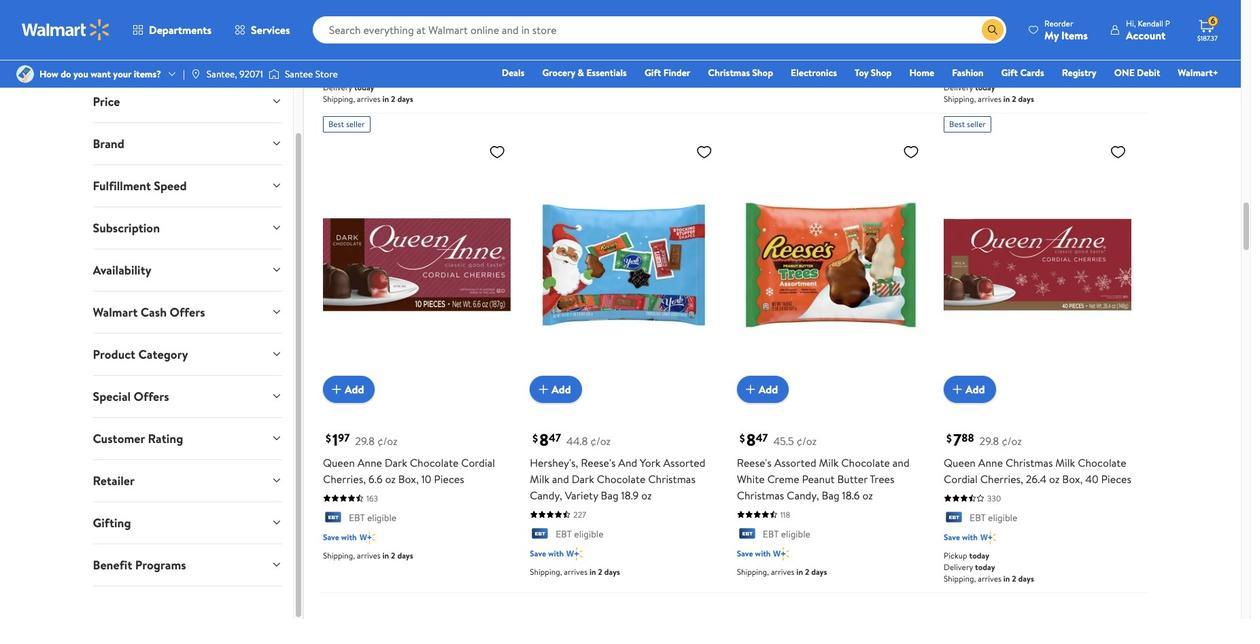 Task type: vqa. For each thing, say whether or not it's contained in the screenshot.
the middle Bluetooth/Wireless
no



Task type: locate. For each thing, give the bounding box(es) containing it.
fashion
[[953, 66, 984, 80]]

queen inside "$ 1 97 29.8 ¢/oz queen anne dark chocolate cordial cherries, 6.6 oz box, 10 pieces"
[[323, 456, 355, 471]]

milk inside $ 8 47 45.5 ¢/oz reese's assorted milk chocolate and white creme peanut butter trees christmas candy, bag 18.6 oz
[[820, 456, 839, 471]]

eligible down 118
[[782, 528, 811, 541]]

1 horizontal spatial 29.8
[[980, 434, 1000, 449]]

0 horizontal spatial 29.8
[[355, 434, 375, 449]]

best
[[329, 118, 344, 130], [950, 118, 966, 130]]

¢/oz right the 88
[[1002, 434, 1023, 449]]

¢/oz for $ 8 47 44.8 ¢/oz hershey's, reese's and york assorted milk and dark chocolate christmas candy, variety bag 18.9 oz
[[591, 434, 611, 449]]

1 47 from the left
[[549, 431, 561, 446]]

best seller for 7
[[950, 118, 986, 130]]

1 best seller from the left
[[329, 118, 365, 130]]

ebt
[[556, 15, 572, 28], [349, 31, 365, 45], [763, 31, 779, 45], [970, 31, 986, 45], [349, 511, 365, 525], [970, 511, 986, 525], [556, 528, 572, 541], [763, 528, 779, 541]]

christmas down "white" on the right bottom of page
[[737, 488, 785, 503]]

1 best from the left
[[329, 118, 344, 130]]

walmart plus image for 74
[[981, 51, 997, 65]]

47 inside $ 8 47 45.5 ¢/oz reese's assorted milk chocolate and white creme peanut butter trees christmas candy, bag 18.6 oz
[[756, 431, 768, 446]]

anne inside "$ 7 88 29.8 ¢/oz queen anne christmas milk chocolate cordial cherries, 26.4 oz box, 40 pieces"
[[979, 456, 1004, 471]]

1 add button from the left
[[323, 376, 375, 403]]

shop left electronics
[[753, 66, 774, 80]]

oz
[[385, 472, 396, 487], [1050, 472, 1060, 487], [642, 488, 652, 503], [863, 488, 874, 503]]

1 horizontal spatial best
[[950, 118, 966, 130]]

ebt image up grocery
[[530, 16, 551, 29]]

shipping, arrives in 2 days down 99
[[737, 70, 828, 82]]

 image for how do you want your items?
[[16, 65, 34, 83]]

47
[[549, 431, 561, 446], [756, 431, 768, 446]]

0 horizontal spatial ebt image
[[323, 32, 344, 46]]

add to cart image
[[329, 382, 345, 398], [536, 382, 552, 398]]

cherries, left 6.6
[[323, 472, 366, 487]]

0 horizontal spatial seller
[[346, 118, 365, 130]]

 image
[[190, 69, 201, 80]]

walmart plus image down 227
[[567, 548, 583, 561]]

0 vertical spatial pickup today delivery today shipping, arrives in 2 days
[[944, 70, 1035, 105]]

add up 44.8
[[552, 382, 571, 397]]

47 left 44.8
[[549, 431, 561, 446]]

chocolate inside $ 8 47 44.8 ¢/oz hershey's, reese's and york assorted milk and dark chocolate christmas candy, variety bag 18.9 oz
[[597, 472, 646, 487]]

shipping, arrives in 2 days down 118
[[737, 567, 828, 578]]

pieces inside "$ 1 97 29.8 ¢/oz queen anne dark chocolate cordial cherries, 6.6 oz box, 10 pieces"
[[434, 472, 465, 487]]

shipping, arrives in 2 days down 227
[[530, 567, 621, 578]]

assorted
[[664, 456, 706, 471], [775, 456, 817, 471]]

1 horizontal spatial and
[[893, 456, 910, 471]]

christmas
[[708, 66, 750, 80], [1006, 456, 1054, 471], [649, 472, 696, 487], [737, 488, 785, 503]]

grocery
[[543, 66, 576, 80]]

bag inside $ 8 47 44.8 ¢/oz hershey's, reese's and york assorted milk and dark chocolate christmas candy, variety bag 18.9 oz
[[601, 488, 619, 503]]

Walmart Site-Wide search field
[[313, 16, 1007, 44]]

2 reese's from the left
[[737, 456, 772, 471]]

shipping,
[[530, 54, 562, 65], [737, 70, 770, 82], [323, 93, 355, 105], [944, 93, 977, 105], [323, 550, 355, 562], [530, 567, 562, 578], [737, 567, 770, 578], [944, 574, 977, 585]]

how
[[39, 67, 58, 81]]

gift finder
[[645, 66, 691, 80]]

1 add from the left
[[345, 382, 364, 397]]

1 reese's from the left
[[581, 456, 616, 471]]

47 inside $ 8 47 44.8 ¢/oz hershey's, reese's and york assorted milk and dark chocolate christmas candy, variety bag 18.9 oz
[[549, 431, 561, 446]]

97
[[338, 431, 350, 446]]

0 horizontal spatial add to cart image
[[329, 382, 345, 398]]

2 47 from the left
[[756, 431, 768, 446]]

anne inside "$ 1 97 29.8 ¢/oz queen anne dark chocolate cordial cherries, 6.6 oz box, 10 pieces"
[[358, 456, 382, 471]]

walmart plus image
[[567, 35, 583, 48], [567, 548, 583, 561], [774, 548, 790, 561]]

1 horizontal spatial reese's
[[737, 456, 772, 471]]

3 $ from the left
[[740, 431, 745, 446]]

$ inside $ 8 47 44.8 ¢/oz hershey's, reese's and york assorted milk and dark chocolate christmas candy, variety bag 18.9 oz
[[533, 431, 538, 446]]

do
[[61, 67, 71, 81]]

offers right special
[[134, 388, 169, 406]]

2 best seller from the left
[[950, 118, 986, 130]]

1 vertical spatial dark
[[572, 472, 595, 487]]

candy, down peanut
[[787, 488, 820, 503]]

product category button
[[82, 334, 293, 376]]

ebt eligible down 330
[[970, 511, 1018, 525]]

save for walmart plus image related to 1185
[[323, 52, 339, 63]]

anne up 6.6
[[358, 456, 382, 471]]

add button for hershey's, reese's and york assorted milk and dark chocolate christmas candy, variety bag 18.9 oz image
[[530, 376, 582, 403]]

pieces right 40
[[1102, 472, 1132, 487]]

customer
[[93, 431, 145, 448]]

1 vertical spatial pickup today delivery today shipping, arrives in 2 days
[[944, 550, 1035, 585]]

$ for $ 1 97 29.8 ¢/oz queen anne dark chocolate cordial cherries, 6.6 oz box, 10 pieces
[[326, 431, 331, 446]]

best seller down fashion
[[950, 118, 986, 130]]

registry
[[1063, 66, 1097, 80]]

bag left 18.6
[[822, 488, 840, 503]]

2 inside pickup delivery today shipping, arrives in 2 days
[[391, 93, 396, 105]]

1 shop from the left
[[753, 66, 774, 80]]

0 horizontal spatial cordial
[[461, 456, 495, 471]]

price button
[[82, 81, 293, 122]]

1 horizontal spatial 47
[[756, 431, 768, 446]]

oz right 6.6
[[385, 472, 396, 487]]

items?
[[134, 67, 161, 81]]

ebt image up store
[[323, 32, 344, 46]]

chocolate up 40
[[1078, 456, 1127, 471]]

programs
[[135, 557, 186, 574]]

essentials
[[587, 66, 627, 80]]

1 cherries, from the left
[[323, 472, 366, 487]]

anne up 330
[[979, 456, 1004, 471]]

chocolate inside "$ 7 88 29.8 ¢/oz queen anne christmas milk chocolate cordial cherries, 26.4 oz box, 40 pieces"
[[1078, 456, 1127, 471]]

store
[[316, 67, 338, 81]]

¢/oz for $ 8 47 45.5 ¢/oz reese's assorted milk chocolate and white creme peanut butter trees christmas candy, bag 18.6 oz
[[797, 434, 817, 449]]

26.4
[[1027, 472, 1047, 487]]

8 up hershey's, at the bottom left of the page
[[540, 428, 549, 452]]

save with
[[530, 35, 564, 47], [323, 52, 357, 63], [737, 52, 771, 63], [944, 52, 978, 63], [323, 532, 357, 544], [944, 532, 978, 544], [530, 548, 564, 560], [737, 548, 771, 560]]

ebt image
[[944, 32, 965, 46], [323, 512, 344, 526], [944, 512, 965, 526], [530, 529, 551, 542], [737, 529, 758, 542]]

reese's left and
[[581, 456, 616, 471]]

with for walmart plus icon on top of the &
[[549, 35, 564, 47]]

seller for 1
[[346, 118, 365, 130]]

white
[[737, 472, 765, 487]]

queen anne dark chocolate cordial cherries, 6.6 oz box, 10 pieces image
[[323, 138, 511, 392]]

christmas inside "$ 7 88 29.8 ¢/oz queen anne christmas milk chocolate cordial cherries, 26.4 oz box, 40 pieces"
[[1006, 456, 1054, 471]]

ebt eligible
[[556, 15, 604, 28], [349, 31, 397, 45], [763, 31, 811, 45], [970, 31, 1018, 45], [349, 511, 397, 525], [970, 511, 1018, 525], [556, 528, 604, 541], [763, 528, 811, 541]]

reese's inside $ 8 47 44.8 ¢/oz hershey's, reese's and york assorted milk and dark chocolate christmas candy, variety bag 18.9 oz
[[581, 456, 616, 471]]

2 $ from the left
[[533, 431, 538, 446]]

2 shop from the left
[[871, 66, 892, 80]]

¢/oz for $ 7 88 29.8 ¢/oz queen anne christmas milk chocolate cordial cherries, 26.4 oz box, 40 pieces
[[1002, 434, 1023, 449]]

fulfillment speed tab
[[82, 165, 293, 207]]

hershey's, reese's and york assorted milk and dark chocolate christmas candy, variety bag 18.9 oz image
[[530, 138, 718, 392]]

eligible
[[574, 15, 604, 28], [367, 31, 397, 45], [782, 31, 811, 45], [989, 31, 1018, 45], [367, 511, 397, 525], [989, 511, 1018, 525], [574, 528, 604, 541], [782, 528, 811, 541]]

departments button
[[121, 14, 223, 46]]

1 horizontal spatial queen
[[944, 456, 976, 471]]

1 29.8 from the left
[[355, 434, 375, 449]]

cordial
[[461, 456, 495, 471], [944, 472, 978, 487]]

29.8
[[355, 434, 375, 449], [980, 434, 1000, 449]]

2 add to cart image from the left
[[536, 382, 552, 398]]

box, left 40
[[1063, 472, 1083, 487]]

4 add button from the left
[[944, 376, 997, 403]]

$ left the '45.5'
[[740, 431, 745, 446]]

0 horizontal spatial 47
[[549, 431, 561, 446]]

gift
[[645, 66, 662, 80], [1002, 66, 1019, 80]]

1 horizontal spatial 8
[[747, 428, 756, 452]]

chocolate inside $ 8 47 45.5 ¢/oz reese's assorted milk chocolate and white creme peanut butter trees christmas candy, bag 18.6 oz
[[842, 456, 891, 471]]

$ inside "$ 1 97 29.8 ¢/oz queen anne dark chocolate cordial cherries, 6.6 oz box, 10 pieces"
[[326, 431, 331, 446]]

8 for $ 8 47 45.5 ¢/oz reese's assorted milk chocolate and white creme peanut butter trees christmas candy, bag 18.6 oz
[[747, 428, 756, 452]]

3 add from the left
[[759, 382, 779, 397]]

add to cart image for the queen anne dark chocolate cordial cherries, 6.6 oz box, 10 pieces 'image'
[[329, 382, 345, 398]]

ebt eligible down 1185
[[349, 31, 397, 45]]

home
[[910, 66, 935, 80]]

0 horizontal spatial dark
[[385, 456, 408, 471]]

1 add to cart image from the left
[[743, 382, 759, 398]]

0 horizontal spatial bag
[[601, 488, 619, 503]]

queen down 7
[[944, 456, 976, 471]]

bag for $ 8 47 45.5 ¢/oz reese's assorted milk chocolate and white creme peanut butter trees christmas candy, bag 18.6 oz
[[822, 488, 840, 503]]

search icon image
[[988, 24, 999, 35]]

1 vertical spatial and
[[553, 472, 569, 487]]

2 add button from the left
[[530, 376, 582, 403]]

¢/oz right the '45.5'
[[797, 434, 817, 449]]

cordial inside "$ 7 88 29.8 ¢/oz queen anne christmas milk chocolate cordial cherries, 26.4 oz box, 40 pieces"
[[944, 472, 978, 487]]

assorted right york
[[664, 456, 706, 471]]

add to favorites list, queen anne dark chocolate cordial cherries, 6.6 oz box, 10 pieces image
[[489, 144, 506, 161]]

best down fashion
[[950, 118, 966, 130]]

walmart plus image down 330
[[981, 531, 997, 545]]

santee
[[285, 67, 313, 81]]

save for 99's walmart plus image
[[737, 52, 754, 63]]

1 anne from the left
[[358, 456, 382, 471]]

8 for $ 8 47 44.8 ¢/oz hershey's, reese's and york assorted milk and dark chocolate christmas candy, variety bag 18.9 oz
[[540, 428, 549, 452]]

trees
[[870, 472, 895, 487]]

chocolate up 10
[[410, 456, 459, 471]]

4 ¢/oz from the left
[[1002, 434, 1023, 449]]

anne
[[358, 456, 382, 471], [979, 456, 1004, 471]]

¢/oz inside $ 8 47 45.5 ¢/oz reese's assorted milk chocolate and white creme peanut butter trees christmas candy, bag 18.6 oz
[[797, 434, 817, 449]]

best down pickup delivery today shipping, arrives in 2 days
[[329, 118, 344, 130]]

$ inside "$ 7 88 29.8 ¢/oz queen anne christmas milk chocolate cordial cherries, 26.4 oz box, 40 pieces"
[[947, 431, 953, 446]]

2
[[598, 54, 603, 65], [805, 70, 810, 82], [391, 93, 396, 105], [1013, 93, 1017, 105], [391, 550, 396, 562], [598, 567, 603, 578], [805, 567, 810, 578], [1013, 574, 1017, 585]]

add button up 97
[[323, 376, 375, 403]]

1 horizontal spatial pieces
[[1102, 472, 1132, 487]]

1 vertical spatial offers
[[134, 388, 169, 406]]

seller down pickup delivery today shipping, arrives in 2 days
[[346, 118, 365, 130]]

shipping, arrives in 2 days up the &
[[530, 54, 621, 65]]

0 horizontal spatial  image
[[16, 65, 34, 83]]

anne for 1
[[358, 456, 382, 471]]

ebt image up christmas shop link
[[737, 32, 758, 46]]

shipping, arrives in 2 days down 163
[[323, 550, 413, 562]]

0 horizontal spatial add to cart image
[[743, 382, 759, 398]]

29.8 inside "$ 7 88 29.8 ¢/oz queen anne christmas milk chocolate cordial cherries, 26.4 oz box, 40 pieces"
[[980, 434, 1000, 449]]

ebt image for $ 8 47 45.5 ¢/oz reese's assorted milk chocolate and white creme peanut butter trees christmas candy, bag 18.6 oz
[[737, 529, 758, 542]]

40
[[1086, 472, 1099, 487]]

gift cards
[[1002, 66, 1045, 80]]

2 queen from the left
[[944, 456, 976, 471]]

oz inside "$ 7 88 29.8 ¢/oz queen anne christmas milk chocolate cordial cherries, 26.4 oz box, 40 pieces"
[[1050, 472, 1060, 487]]

0 horizontal spatial candy,
[[530, 488, 563, 503]]

¢/oz inside $ 8 47 44.8 ¢/oz hershey's, reese's and york assorted milk and dark chocolate christmas candy, variety bag 18.9 oz
[[591, 434, 611, 449]]

p
[[1166, 17, 1171, 29]]

dark inside $ 8 47 44.8 ¢/oz hershey's, reese's and york assorted milk and dark chocolate christmas candy, variety bag 18.9 oz
[[572, 472, 595, 487]]

ebt image for 99
[[737, 32, 758, 46]]

cherries, up 330
[[981, 472, 1024, 487]]

best seller down pickup delivery today shipping, arrives in 2 days
[[329, 118, 365, 130]]

gift left cards on the right of page
[[1002, 66, 1019, 80]]

0 horizontal spatial pieces
[[434, 472, 465, 487]]

walmart plus image down 118
[[774, 548, 790, 561]]

days
[[605, 54, 621, 65], [812, 70, 828, 82], [398, 93, 413, 105], [1019, 93, 1035, 105], [398, 550, 413, 562], [605, 567, 621, 578], [812, 567, 828, 578], [1019, 574, 1035, 585]]

8 left the '45.5'
[[747, 428, 756, 452]]

and down hershey's, at the bottom left of the page
[[553, 472, 569, 487]]

29.8 right the 88
[[980, 434, 1000, 449]]

1 queen from the left
[[323, 456, 355, 471]]

walmart plus image up the electronics link
[[774, 51, 790, 65]]

add for the queen anne dark chocolate cordial cherries, 6.6 oz box, 10 pieces 'image'
[[345, 382, 364, 397]]

$ left 7
[[947, 431, 953, 446]]

2 horizontal spatial ebt image
[[737, 32, 758, 46]]

2 add to cart image from the left
[[950, 382, 966, 398]]

box, left 10
[[399, 472, 419, 487]]

gifting tab
[[82, 503, 293, 544]]

2 8 from the left
[[747, 428, 756, 452]]

walmart+ link
[[1173, 65, 1225, 80]]

santee,
[[207, 67, 237, 81]]

1 pickup today delivery today shipping, arrives in 2 days from the top
[[944, 70, 1035, 105]]

1 pieces from the left
[[434, 472, 465, 487]]

add button for queen anne christmas milk chocolate cordial cherries, 26.4 oz box, 40 pieces image
[[944, 376, 997, 403]]

2 box, from the left
[[1063, 472, 1083, 487]]

¢/oz inside "$ 1 97 29.8 ¢/oz queen anne dark chocolate cordial cherries, 6.6 oz box, 10 pieces"
[[378, 434, 398, 449]]

2 horizontal spatial milk
[[1056, 456, 1076, 471]]

add button up 44.8
[[530, 376, 582, 403]]

0 vertical spatial and
[[893, 456, 910, 471]]

0 horizontal spatial queen
[[323, 456, 355, 471]]

2 pieces from the left
[[1102, 472, 1132, 487]]

0 horizontal spatial 8
[[540, 428, 549, 452]]

add up the 88
[[966, 382, 986, 397]]

0 horizontal spatial shop
[[753, 66, 774, 80]]

2 29.8 from the left
[[980, 434, 1000, 449]]

walmart plus image up pickup delivery today shipping, arrives in 2 days
[[360, 51, 376, 65]]

0 horizontal spatial cherries,
[[323, 472, 366, 487]]

walmart+
[[1179, 66, 1219, 80]]

eligible down 163
[[367, 511, 397, 525]]

&
[[578, 66, 584, 80]]

with for $ 8 47 45.5 ¢/oz reese's assorted milk chocolate and white creme peanut butter trees christmas candy, bag 18.6 oz's walmart plus icon
[[756, 548, 771, 560]]

york
[[640, 456, 661, 471]]

2 add from the left
[[552, 382, 571, 397]]

ebt eligible up the &
[[556, 15, 604, 28]]

1 horizontal spatial  image
[[269, 67, 280, 81]]

product
[[93, 346, 135, 363]]

gift left finder
[[645, 66, 662, 80]]

1 assorted from the left
[[664, 456, 706, 471]]

0 vertical spatial dark
[[385, 456, 408, 471]]

bag inside $ 8 47 45.5 ¢/oz reese's assorted milk chocolate and white creme peanut butter trees christmas candy, bag 18.6 oz
[[822, 488, 840, 503]]

3 ¢/oz from the left
[[797, 434, 817, 449]]

add button
[[323, 376, 375, 403], [530, 376, 582, 403], [737, 376, 789, 403], [944, 376, 997, 403]]

add up the '45.5'
[[759, 382, 779, 397]]

one
[[1115, 66, 1135, 80]]

¢/oz up 6.6
[[378, 434, 398, 449]]

shipping, arrives in 2 days for $ 1 97 29.8 ¢/oz queen anne dark chocolate cordial cherries, 6.6 oz box, 10 pieces
[[323, 550, 413, 562]]

oz right 18.6
[[863, 488, 874, 503]]

with for walmart plus image related to 1185
[[341, 52, 357, 63]]

reorder
[[1045, 17, 1074, 29]]

1 horizontal spatial seller
[[968, 118, 986, 130]]

0 vertical spatial offers
[[170, 304, 205, 321]]

¢/oz
[[378, 434, 398, 449], [591, 434, 611, 449], [797, 434, 817, 449], [1002, 434, 1023, 449]]

29.8 inside "$ 1 97 29.8 ¢/oz queen anne dark chocolate cordial cherries, 6.6 oz box, 10 pieces"
[[355, 434, 375, 449]]

oz right 18.9 at the bottom
[[642, 488, 652, 503]]

chocolate up butter
[[842, 456, 891, 471]]

pickup today delivery today shipping, arrives in 2 days
[[944, 70, 1035, 105], [944, 550, 1035, 585]]

4 $ from the left
[[947, 431, 953, 446]]

walmart plus image up fashion link
[[981, 51, 997, 65]]

1 add to cart image from the left
[[329, 382, 345, 398]]

dark inside "$ 1 97 29.8 ¢/oz queen anne dark chocolate cordial cherries, 6.6 oz box, 10 pieces"
[[385, 456, 408, 471]]

1 horizontal spatial gift
[[1002, 66, 1019, 80]]

pickup
[[323, 70, 347, 82], [944, 70, 968, 82], [944, 550, 968, 562]]

1 gift from the left
[[645, 66, 662, 80]]

1 horizontal spatial best seller
[[950, 118, 986, 130]]

0 horizontal spatial best seller
[[329, 118, 365, 130]]

in
[[590, 54, 596, 65], [797, 70, 804, 82], [383, 93, 389, 105], [1004, 93, 1011, 105], [383, 550, 389, 562], [590, 567, 596, 578], [797, 567, 804, 578], [1004, 574, 1011, 585]]

customer rating tab
[[82, 418, 293, 460]]

pickup for 1185
[[323, 70, 347, 82]]

ebt image
[[530, 16, 551, 29], [323, 32, 344, 46], [737, 32, 758, 46]]

0 horizontal spatial reese's
[[581, 456, 616, 471]]

330
[[988, 493, 1002, 505]]

reorder my items
[[1045, 17, 1089, 43]]

2 cherries, from the left
[[981, 472, 1024, 487]]

milk inside "$ 7 88 29.8 ¢/oz queen anne christmas milk chocolate cordial cherries, 26.4 oz box, 40 pieces"
[[1056, 456, 1076, 471]]

add up 97
[[345, 382, 364, 397]]

1 horizontal spatial candy,
[[787, 488, 820, 503]]

box, inside "$ 1 97 29.8 ¢/oz queen anne dark chocolate cordial cherries, 6.6 oz box, 10 pieces"
[[399, 472, 419, 487]]

2 candy, from the left
[[787, 488, 820, 503]]

with
[[549, 35, 564, 47], [341, 52, 357, 63], [756, 52, 771, 63], [963, 52, 978, 63], [341, 532, 357, 544], [963, 532, 978, 544], [549, 548, 564, 560], [756, 548, 771, 560]]

queen down the 1
[[323, 456, 355, 471]]

oz inside $ 8 47 45.5 ¢/oz reese's assorted milk chocolate and white creme peanut butter trees christmas candy, bag 18.6 oz
[[863, 488, 874, 503]]

seller
[[346, 118, 365, 130], [968, 118, 986, 130]]

pickup delivery today shipping, arrives in 2 days
[[323, 70, 413, 105]]

add button up the '45.5'
[[737, 376, 789, 403]]

in inside pickup delivery today shipping, arrives in 2 days
[[383, 93, 389, 105]]

arrives inside pickup delivery today shipping, arrives in 2 days
[[357, 93, 381, 105]]

walmart plus image for 99
[[774, 51, 790, 65]]

eligible down 1185
[[367, 31, 397, 45]]

1 seller from the left
[[346, 118, 365, 130]]

2 seller from the left
[[968, 118, 986, 130]]

1 horizontal spatial assorted
[[775, 456, 817, 471]]

christmas down york
[[649, 472, 696, 487]]

0 horizontal spatial gift
[[645, 66, 662, 80]]

christmas inside $ 8 47 45.5 ¢/oz reese's assorted milk chocolate and white creme peanut butter trees christmas candy, bag 18.6 oz
[[737, 488, 785, 503]]

 image
[[16, 65, 34, 83], [269, 67, 280, 81]]

1 horizontal spatial box,
[[1063, 472, 1083, 487]]

8 inside $ 8 47 45.5 ¢/oz reese's assorted milk chocolate and white creme peanut butter trees christmas candy, bag 18.6 oz
[[747, 428, 756, 452]]

with for walmart plus image below 330
[[963, 532, 978, 544]]

offers right cash
[[170, 304, 205, 321]]

bag left 18.9 at the bottom
[[601, 488, 619, 503]]

walmart cash offers tab
[[82, 292, 293, 333]]

walmart plus image for $ 8 47 44.8 ¢/oz hershey's, reese's and york assorted milk and dark chocolate christmas candy, variety bag 18.9 oz
[[567, 548, 583, 561]]

shipping, arrives in 2 days
[[530, 54, 621, 65], [737, 70, 828, 82], [323, 550, 413, 562], [530, 567, 621, 578], [737, 567, 828, 578]]

product category tab
[[82, 334, 293, 376]]

oz right 26.4
[[1050, 472, 1060, 487]]

reese's up "white" on the right bottom of page
[[737, 456, 772, 471]]

2 gift from the left
[[1002, 66, 1019, 80]]

1 horizontal spatial bag
[[822, 488, 840, 503]]

gifting button
[[82, 503, 293, 544]]

assorted up creme
[[775, 456, 817, 471]]

queen for 1
[[323, 456, 355, 471]]

1 $ from the left
[[326, 431, 331, 446]]

8 inside $ 8 47 44.8 ¢/oz hershey's, reese's and york assorted milk and dark chocolate christmas candy, variety bag 18.9 oz
[[540, 428, 549, 452]]

best for 7
[[950, 118, 966, 130]]

1 bag from the left
[[601, 488, 619, 503]]

candy, down hershey's, at the bottom left of the page
[[530, 488, 563, 503]]

add to cart image for queen anne christmas milk chocolate cordial cherries, 26.4 oz box, 40 pieces image
[[950, 382, 966, 398]]

chocolate down and
[[597, 472, 646, 487]]

$ left the 1
[[326, 431, 331, 446]]

74
[[988, 13, 996, 24]]

$ inside $ 8 47 45.5 ¢/oz reese's assorted milk chocolate and white creme peanut butter trees christmas candy, bag 18.6 oz
[[740, 431, 745, 446]]

milk inside $ 8 47 44.8 ¢/oz hershey's, reese's and york assorted milk and dark chocolate christmas candy, variety bag 18.9 oz
[[530, 472, 550, 487]]

2 ¢/oz from the left
[[591, 434, 611, 449]]

 image right 92071
[[269, 67, 280, 81]]

dark
[[385, 456, 408, 471], [572, 472, 595, 487]]

1 horizontal spatial milk
[[820, 456, 839, 471]]

christmas up 26.4
[[1006, 456, 1054, 471]]

arrives
[[564, 54, 588, 65], [771, 70, 795, 82], [357, 93, 381, 105], [979, 93, 1002, 105], [357, 550, 381, 562], [564, 567, 588, 578], [771, 567, 795, 578], [979, 574, 1002, 585]]

brand tab
[[82, 123, 293, 165]]

product category
[[93, 346, 188, 363]]

¢/oz right 44.8
[[591, 434, 611, 449]]

and inside $ 8 47 45.5 ¢/oz reese's assorted milk chocolate and white creme peanut butter trees christmas candy, bag 18.6 oz
[[893, 456, 910, 471]]

add to cart image
[[743, 382, 759, 398], [950, 382, 966, 398]]

18.9
[[622, 488, 639, 503]]

2 bag from the left
[[822, 488, 840, 503]]

3 add button from the left
[[737, 376, 789, 403]]

walmart plus image
[[360, 51, 376, 65], [774, 51, 790, 65], [981, 51, 997, 65], [360, 531, 376, 545], [981, 531, 997, 545]]

queen anne christmas milk chocolate cordial cherries, 26.4 oz box, 40 pieces image
[[944, 138, 1132, 392]]

 image left how
[[16, 65, 34, 83]]

1 box, from the left
[[399, 472, 419, 487]]

1 horizontal spatial add to cart image
[[950, 382, 966, 398]]

2 anne from the left
[[979, 456, 1004, 471]]

add to favorites list, hershey's, reese's and york assorted milk and dark chocolate christmas candy, variety bag 18.9 oz image
[[696, 144, 713, 161]]

walmart plus image for $ 8 47 45.5 ¢/oz reese's assorted milk chocolate and white creme peanut butter trees christmas candy, bag 18.6 oz
[[774, 548, 790, 561]]

add to favorites list, queen anne christmas milk chocolate cordial cherries, 26.4 oz box, 40 pieces image
[[1111, 144, 1127, 161]]

1 horizontal spatial add to cart image
[[536, 382, 552, 398]]

¢/oz inside "$ 7 88 29.8 ¢/oz queen anne christmas milk chocolate cordial cherries, 26.4 oz box, 40 pieces"
[[1002, 434, 1023, 449]]

seller down fashion
[[968, 118, 986, 130]]

and up trees
[[893, 456, 910, 471]]

0 horizontal spatial anne
[[358, 456, 382, 471]]

1 ¢/oz from the left
[[378, 434, 398, 449]]

queen inside "$ 7 88 29.8 ¢/oz queen anne christmas milk chocolate cordial cherries, 26.4 oz box, 40 pieces"
[[944, 456, 976, 471]]

1 horizontal spatial shop
[[871, 66, 892, 80]]

delivery
[[323, 82, 352, 93], [944, 82, 974, 93], [944, 562, 974, 574]]

0 vertical spatial cordial
[[461, 456, 495, 471]]

0 horizontal spatial box,
[[399, 472, 419, 487]]

1 8 from the left
[[540, 428, 549, 452]]

1 horizontal spatial cordial
[[944, 472, 978, 487]]

santee store
[[285, 67, 338, 81]]

2 best from the left
[[950, 118, 966, 130]]

add button up the 88
[[944, 376, 997, 403]]

$ up hershey's, at the bottom left of the page
[[533, 431, 538, 446]]

shop right toy
[[871, 66, 892, 80]]

shop for toy shop
[[871, 66, 892, 80]]

and inside $ 8 47 44.8 ¢/oz hershey's, reese's and york assorted milk and dark chocolate christmas candy, variety bag 18.9 oz
[[553, 472, 569, 487]]

47 left the '45.5'
[[756, 431, 768, 446]]

one debit
[[1115, 66, 1161, 80]]

2 assorted from the left
[[775, 456, 817, 471]]

box,
[[399, 472, 419, 487], [1063, 472, 1083, 487]]

pickup inside pickup delivery today shipping, arrives in 2 days
[[323, 70, 347, 82]]

rating
[[148, 431, 183, 448]]

assorted inside $ 8 47 44.8 ¢/oz hershey's, reese's and york assorted milk and dark chocolate christmas candy, variety bag 18.9 oz
[[664, 456, 706, 471]]

1 horizontal spatial cherries,
[[981, 472, 1024, 487]]

1 horizontal spatial anne
[[979, 456, 1004, 471]]

0 horizontal spatial best
[[329, 118, 344, 130]]

0 horizontal spatial milk
[[530, 472, 550, 487]]

$
[[326, 431, 331, 446], [533, 431, 538, 446], [740, 431, 745, 446], [947, 431, 953, 446]]

add for reese's assorted milk chocolate and white creme peanut butter trees christmas candy, bag 18.6 oz image
[[759, 382, 779, 397]]

1 candy, from the left
[[530, 488, 563, 503]]

ebt eligible down 74
[[970, 31, 1018, 45]]

ebt eligible down 163
[[349, 511, 397, 525]]

pieces right 10
[[434, 472, 465, 487]]

1 vertical spatial cordial
[[944, 472, 978, 487]]

1 horizontal spatial dark
[[572, 472, 595, 487]]

0 horizontal spatial and
[[553, 472, 569, 487]]

walmart image
[[22, 19, 110, 41]]

queen for 7
[[944, 456, 976, 471]]

29.8 right 97
[[355, 434, 375, 449]]

4 add from the left
[[966, 382, 986, 397]]

0 horizontal spatial assorted
[[664, 456, 706, 471]]



Task type: describe. For each thing, give the bounding box(es) containing it.
walmart plus image for 1185
[[360, 51, 376, 65]]

anne for 7
[[979, 456, 1004, 471]]

and
[[619, 456, 638, 471]]

walmart plus image down 163
[[360, 531, 376, 545]]

grocery & essentials
[[543, 66, 627, 80]]

special offers tab
[[82, 376, 293, 418]]

add for hershey's, reese's and york assorted milk and dark chocolate christmas candy, variety bag 18.9 oz image
[[552, 382, 571, 397]]

reese's inside $ 8 47 45.5 ¢/oz reese's assorted milk chocolate and white creme peanut butter trees christmas candy, bag 18.6 oz
[[737, 456, 772, 471]]

benefit programs tab
[[82, 545, 293, 586]]

pieces inside "$ 7 88 29.8 ¢/oz queen anne christmas milk chocolate cordial cherries, 26.4 oz box, 40 pieces"
[[1102, 472, 1132, 487]]

Search search field
[[313, 16, 1007, 44]]

$ for $ 8 47 45.5 ¢/oz reese's assorted milk chocolate and white creme peanut butter trees christmas candy, bag 18.6 oz
[[740, 431, 745, 446]]

retailer
[[93, 473, 135, 490]]

retailer tab
[[82, 461, 293, 502]]

1185
[[367, 13, 381, 24]]

days inside pickup delivery today shipping, arrives in 2 days
[[398, 93, 413, 105]]

with for walmart plus image related to 74
[[963, 52, 978, 63]]

1 horizontal spatial ebt image
[[530, 16, 551, 29]]

with for 99's walmart plus image
[[756, 52, 771, 63]]

santee, 92071
[[207, 67, 263, 81]]

pickup for 74
[[944, 70, 968, 82]]

bag for $ 8 47 44.8 ¢/oz hershey's, reese's and york assorted milk and dark chocolate christmas candy, variety bag 18.9 oz
[[601, 488, 619, 503]]

ebt image for $ 8 47 44.8 ¢/oz hershey's, reese's and york assorted milk and dark chocolate christmas candy, variety bag 18.9 oz
[[530, 529, 551, 542]]

brand button
[[82, 123, 293, 165]]

walmart cash offers button
[[82, 292, 293, 333]]

fashion link
[[947, 65, 990, 80]]

grocery & essentials link
[[536, 65, 633, 80]]

shipping, arrives in 2 days for $ 8 47 44.8 ¢/oz hershey's, reese's and york assorted milk and dark chocolate christmas candy, variety bag 18.9 oz
[[530, 567, 621, 578]]

47 for $ 8 47 45.5 ¢/oz reese's assorted milk chocolate and white creme peanut butter trees christmas candy, bag 18.6 oz
[[756, 431, 768, 446]]

hershey's,
[[530, 456, 579, 471]]

6 $187.37
[[1198, 15, 1218, 43]]

oz inside "$ 1 97 29.8 ¢/oz queen anne dark chocolate cordial cherries, 6.6 oz box, 10 pieces"
[[385, 472, 396, 487]]

peanut
[[802, 472, 835, 487]]

christmas shop
[[708, 66, 774, 80]]

delivery inside pickup delivery today shipping, arrives in 2 days
[[323, 82, 352, 93]]

christmas right finder
[[708, 66, 750, 80]]

toy
[[855, 66, 869, 80]]

save for $ 8 47 45.5 ¢/oz reese's assorted milk chocolate and white creme peanut butter trees christmas candy, bag 18.6 oz's walmart plus icon
[[737, 548, 754, 560]]

want
[[91, 67, 111, 81]]

benefit programs button
[[82, 545, 293, 586]]

shipping, inside pickup delivery today shipping, arrives in 2 days
[[323, 93, 355, 105]]

88
[[962, 431, 975, 446]]

best seller for 1
[[329, 118, 365, 130]]

candy, inside $ 8 47 45.5 ¢/oz reese's assorted milk chocolate and white creme peanut butter trees christmas candy, bag 18.6 oz
[[787, 488, 820, 503]]

category
[[138, 346, 188, 363]]

speed
[[154, 178, 187, 195]]

ebt image for 1185
[[323, 32, 344, 46]]

47 for $ 8 47 44.8 ¢/oz hershey's, reese's and york assorted milk and dark chocolate christmas candy, variety bag 18.9 oz
[[549, 431, 561, 446]]

shop for christmas shop
[[753, 66, 774, 80]]

fulfillment speed
[[93, 178, 187, 195]]

$187.37
[[1198, 33, 1218, 43]]

ebt eligible down 227
[[556, 528, 604, 541]]

account
[[1127, 28, 1166, 43]]

butter
[[838, 472, 868, 487]]

eligible down 330
[[989, 511, 1018, 525]]

45.5
[[774, 434, 794, 449]]

cherries, inside "$ 7 88 29.8 ¢/oz queen anne christmas milk chocolate cordial cherries, 26.4 oz box, 40 pieces"
[[981, 472, 1024, 487]]

benefit
[[93, 557, 132, 574]]

eligible down 74
[[989, 31, 1018, 45]]

add button for reese's assorted milk chocolate and white creme peanut butter trees christmas candy, bag 18.6 oz image
[[737, 376, 789, 403]]

price tab
[[82, 81, 293, 122]]

¢/oz for $ 1 97 29.8 ¢/oz queen anne dark chocolate cordial cherries, 6.6 oz box, 10 pieces
[[378, 434, 398, 449]]

$ for $ 8 47 44.8 ¢/oz hershey's, reese's and york assorted milk and dark chocolate christmas candy, variety bag 18.9 oz
[[533, 431, 538, 446]]

gift for gift cards
[[1002, 66, 1019, 80]]

save for walmart plus image below 330
[[944, 532, 961, 544]]

cards
[[1021, 66, 1045, 80]]

1
[[333, 428, 338, 452]]

cordial inside "$ 1 97 29.8 ¢/oz queen anne dark chocolate cordial cherries, 6.6 oz box, 10 pieces"
[[461, 456, 495, 471]]

how do you want your items?
[[39, 67, 161, 81]]

92071
[[240, 67, 263, 81]]

hi,
[[1127, 17, 1137, 29]]

registry link
[[1056, 65, 1103, 80]]

ebt eligible down 99
[[763, 31, 811, 45]]

44.8
[[567, 434, 588, 449]]

ebt image for $ 1 97 29.8 ¢/oz queen anne dark chocolate cordial cherries, 6.6 oz box, 10 pieces
[[323, 512, 344, 526]]

box, inside "$ 7 88 29.8 ¢/oz queen anne christmas milk chocolate cordial cherries, 26.4 oz box, 40 pieces"
[[1063, 472, 1083, 487]]

ebt eligible down 118
[[763, 528, 811, 541]]

with for walmart plus image under 163
[[341, 532, 357, 544]]

add to favorites list, reese's assorted milk chocolate and white creme peanut butter trees christmas candy, bag 18.6 oz image
[[904, 144, 920, 161]]

18.6
[[843, 488, 860, 503]]

oz inside $ 8 47 44.8 ¢/oz hershey's, reese's and york assorted milk and dark chocolate christmas candy, variety bag 18.9 oz
[[642, 488, 652, 503]]

$ for $ 7 88 29.8 ¢/oz queen anne christmas milk chocolate cordial cherries, 26.4 oz box, 40 pieces
[[947, 431, 953, 446]]

save for walmart plus image under 163
[[323, 532, 339, 544]]

you
[[74, 67, 88, 81]]

shipping, arrives in 2 days for $ 8 47 45.5 ¢/oz reese's assorted milk chocolate and white creme peanut butter trees christmas candy, bag 18.6 oz
[[737, 567, 828, 578]]

6
[[1211, 15, 1216, 27]]

$ 8 47 45.5 ¢/oz reese's assorted milk chocolate and white creme peanut butter trees christmas candy, bag 18.6 oz
[[737, 428, 910, 503]]

special offers
[[93, 388, 169, 406]]

deals
[[502, 66, 525, 80]]

add button for the queen anne dark chocolate cordial cherries, 6.6 oz box, 10 pieces 'image'
[[323, 376, 375, 403]]

subscription tab
[[82, 208, 293, 249]]

finder
[[664, 66, 691, 80]]

163
[[367, 493, 378, 505]]

save for walmart plus icon related to $ 8 47 44.8 ¢/oz hershey's, reese's and york assorted milk and dark chocolate christmas candy, variety bag 18.9 oz
[[530, 548, 547, 560]]

29.8 for 1
[[355, 434, 375, 449]]

gift cards link
[[996, 65, 1051, 80]]

add to cart image for reese's assorted milk chocolate and white creme peanut butter trees christmas candy, bag 18.6 oz image
[[743, 382, 759, 398]]

availability tab
[[82, 250, 293, 291]]

electronics
[[791, 66, 838, 80]]

227
[[574, 509, 587, 521]]

deals link
[[496, 65, 531, 80]]

cash
[[141, 304, 167, 321]]

0 horizontal spatial offers
[[134, 388, 169, 406]]

services
[[251, 22, 290, 37]]

availability button
[[82, 250, 293, 291]]

reese's assorted milk chocolate and white creme peanut butter trees christmas candy, bag 18.6 oz image
[[737, 138, 925, 392]]

save for walmart plus image related to 74
[[944, 52, 961, 63]]

$ 8 47 44.8 ¢/oz hershey's, reese's and york assorted milk and dark chocolate christmas candy, variety bag 18.9 oz
[[530, 428, 706, 503]]

toy shop link
[[849, 65, 898, 80]]

seller for 7
[[968, 118, 986, 130]]

toy shop
[[855, 66, 892, 80]]

one debit link
[[1109, 65, 1167, 80]]

add to cart image for hershey's, reese's and york assorted milk and dark chocolate christmas candy, variety bag 18.9 oz image
[[536, 382, 552, 398]]

walmart plus image up the &
[[567, 35, 583, 48]]

gift for gift finder
[[645, 66, 662, 80]]

creme
[[768, 472, 800, 487]]

ebt image for $ 7 88 29.8 ¢/oz queen anne christmas milk chocolate cordial cherries, 26.4 oz box, 40 pieces
[[944, 512, 965, 526]]

cherries, inside "$ 1 97 29.8 ¢/oz queen anne dark chocolate cordial cherries, 6.6 oz box, 10 pieces"
[[323, 472, 366, 487]]

add for queen anne christmas milk chocolate cordial cherries, 26.4 oz box, 40 pieces image
[[966, 382, 986, 397]]

29.8 for 7
[[980, 434, 1000, 449]]

customer rating button
[[82, 418, 293, 460]]

1 horizontal spatial offers
[[170, 304, 205, 321]]

eligible down 227
[[574, 528, 604, 541]]

subscription button
[[82, 208, 293, 249]]

today inside pickup delivery today shipping, arrives in 2 days
[[354, 82, 375, 93]]

fulfillment
[[93, 178, 151, 195]]

hi, kendall p account
[[1127, 17, 1171, 43]]

118
[[781, 509, 791, 521]]

availability
[[93, 262, 151, 279]]

items
[[1062, 28, 1089, 43]]

benefit programs
[[93, 557, 186, 574]]

7
[[954, 428, 962, 452]]

debit
[[1138, 66, 1161, 80]]

save for walmart plus icon on top of the &
[[530, 35, 547, 47]]

assorted inside $ 8 47 45.5 ¢/oz reese's assorted milk chocolate and white creme peanut butter trees christmas candy, bag 18.6 oz
[[775, 456, 817, 471]]

subscription
[[93, 220, 160, 237]]

with for walmart plus icon related to $ 8 47 44.8 ¢/oz hershey's, reese's and york assorted milk and dark chocolate christmas candy, variety bag 18.9 oz
[[549, 548, 564, 560]]

99
[[781, 13, 790, 24]]

6.6
[[369, 472, 383, 487]]

$ 1 97 29.8 ¢/oz queen anne dark chocolate cordial cherries, 6.6 oz box, 10 pieces
[[323, 428, 495, 487]]

chocolate inside "$ 1 97 29.8 ¢/oz queen anne dark chocolate cordial cherries, 6.6 oz box, 10 pieces"
[[410, 456, 459, 471]]

gift finder link
[[639, 65, 697, 80]]

special offers button
[[82, 376, 293, 418]]

services button
[[223, 14, 302, 46]]

customer rating
[[93, 431, 183, 448]]

best for 1
[[329, 118, 344, 130]]

10
[[422, 472, 432, 487]]

brand
[[93, 135, 124, 152]]

eligible up grocery & essentials link at the top of the page
[[574, 15, 604, 28]]

candy, inside $ 8 47 44.8 ¢/oz hershey's, reese's and york assorted milk and dark chocolate christmas candy, variety bag 18.9 oz
[[530, 488, 563, 503]]

my
[[1045, 28, 1060, 43]]

2 pickup today delivery today shipping, arrives in 2 days from the top
[[944, 550, 1035, 585]]

christmas inside $ 8 47 44.8 ¢/oz hershey's, reese's and york assorted milk and dark chocolate christmas candy, variety bag 18.9 oz
[[649, 472, 696, 487]]

christmas shop link
[[702, 65, 780, 80]]

|
[[183, 67, 185, 81]]

eligible down 99
[[782, 31, 811, 45]]

 image for santee store
[[269, 67, 280, 81]]

departments
[[149, 22, 212, 37]]



